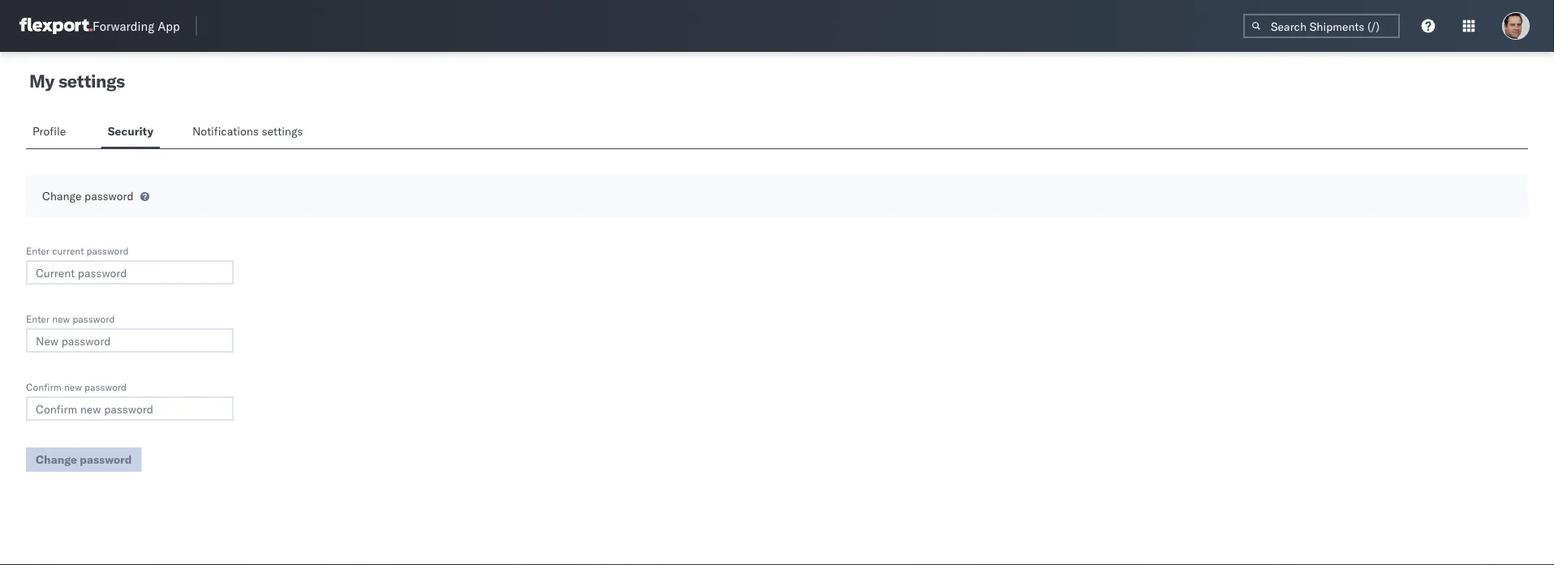 Task type: locate. For each thing, give the bounding box(es) containing it.
settings right my
[[58, 70, 125, 92]]

0 vertical spatial new
[[52, 313, 70, 325]]

enter
[[26, 245, 50, 257], [26, 313, 50, 325]]

my settings
[[29, 70, 125, 92]]

settings for notifications settings
[[262, 124, 303, 138]]

settings right notifications
[[262, 124, 303, 138]]

new right confirm
[[64, 381, 82, 393]]

password
[[84, 189, 134, 203], [86, 245, 129, 257], [73, 313, 115, 325], [85, 381, 127, 393]]

Current password password field
[[26, 261, 234, 285]]

password up current password password field on the left of the page
[[86, 245, 129, 257]]

enter up confirm
[[26, 313, 50, 325]]

password up new password password field
[[73, 313, 115, 325]]

profile
[[32, 124, 66, 138]]

current
[[52, 245, 84, 257]]

my
[[29, 70, 54, 92]]

settings inside button
[[262, 124, 303, 138]]

0 vertical spatial enter
[[26, 245, 50, 257]]

1 vertical spatial enter
[[26, 313, 50, 325]]

1 enter from the top
[[26, 245, 50, 257]]

1 horizontal spatial settings
[[262, 124, 303, 138]]

confirm new password
[[26, 381, 127, 393]]

notifications settings button
[[186, 117, 316, 149]]

enter left current
[[26, 245, 50, 257]]

password up confirm new password password field
[[85, 381, 127, 393]]

flexport. image
[[19, 18, 93, 34]]

1 vertical spatial new
[[64, 381, 82, 393]]

0 vertical spatial settings
[[58, 70, 125, 92]]

1 vertical spatial settings
[[262, 124, 303, 138]]

change
[[42, 189, 81, 203]]

enter current password
[[26, 245, 129, 257]]

0 horizontal spatial settings
[[58, 70, 125, 92]]

new down current
[[52, 313, 70, 325]]

notifications settings
[[192, 124, 303, 138]]

enter for enter current password
[[26, 245, 50, 257]]

new
[[52, 313, 70, 325], [64, 381, 82, 393]]

forwarding app link
[[19, 18, 180, 34]]

app
[[158, 18, 180, 34]]

enter for enter new password
[[26, 313, 50, 325]]

forwarding
[[93, 18, 154, 34]]

settings
[[58, 70, 125, 92], [262, 124, 303, 138]]

Confirm new password password field
[[26, 397, 234, 421]]

New password password field
[[26, 329, 234, 353]]

2 enter from the top
[[26, 313, 50, 325]]

Search Shipments (/) text field
[[1243, 14, 1400, 38]]

profile button
[[26, 117, 75, 149]]



Task type: vqa. For each thing, say whether or not it's contained in the screenshot.
REASON
no



Task type: describe. For each thing, give the bounding box(es) containing it.
password for enter current password
[[86, 245, 129, 257]]

confirm
[[26, 381, 62, 393]]

password for enter new password
[[73, 313, 115, 325]]

change password
[[42, 189, 134, 203]]

new for confirm
[[64, 381, 82, 393]]

new for enter
[[52, 313, 70, 325]]

security
[[108, 124, 153, 138]]

settings for my settings
[[58, 70, 125, 92]]

notifications
[[192, 124, 259, 138]]

password for confirm new password
[[85, 381, 127, 393]]

password right change
[[84, 189, 134, 203]]

security button
[[101, 117, 160, 149]]

enter new password
[[26, 313, 115, 325]]

forwarding app
[[93, 18, 180, 34]]



